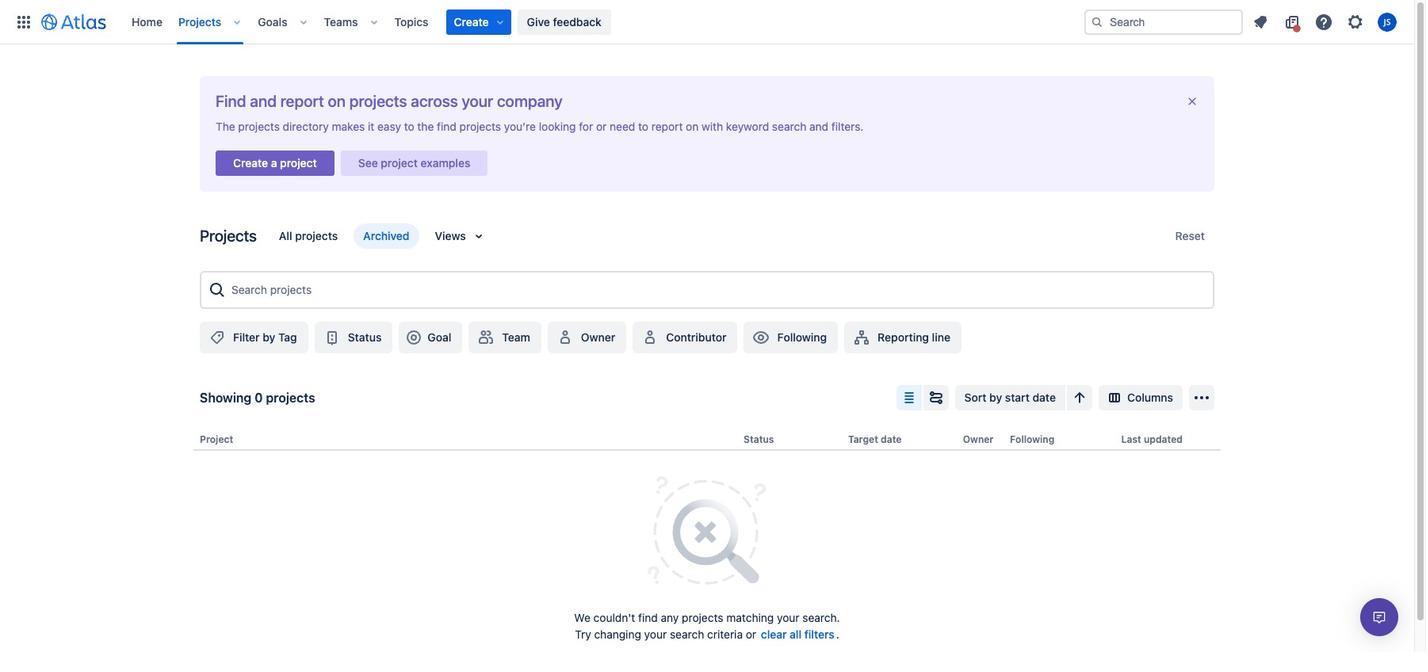 Task type: locate. For each thing, give the bounding box(es) containing it.
1 vertical spatial owner
[[963, 434, 994, 446]]

on left the with
[[686, 120, 699, 133]]

topics
[[394, 15, 429, 28]]

project
[[280, 156, 317, 170], [381, 156, 418, 170]]

and right find
[[250, 92, 277, 110]]

1 horizontal spatial find
[[638, 611, 658, 625]]

we couldn't find any projects matching your search. try changing your search criteria or clear all filters .
[[574, 611, 840, 642]]

date right start on the bottom right of page
[[1033, 391, 1056, 404]]

by right sort
[[990, 391, 1002, 404]]

or down matching
[[746, 628, 756, 641]]

1 horizontal spatial to
[[638, 120, 649, 133]]

clear all filters button
[[759, 626, 836, 645]]

1 project from the left
[[280, 156, 317, 170]]

reset button
[[1166, 224, 1215, 249]]

need
[[610, 120, 635, 133]]

all
[[279, 229, 292, 243]]

teams link
[[319, 9, 363, 34]]

1 horizontal spatial your
[[644, 628, 667, 641]]

1 vertical spatial or
[[746, 628, 756, 641]]

0 horizontal spatial to
[[404, 120, 414, 133]]

showing 0 projects
[[200, 391, 315, 405]]

projects up search projects icon
[[200, 227, 257, 245]]

team button
[[469, 322, 541, 354]]

see project examples
[[358, 156, 470, 170]]

team
[[502, 331, 530, 344]]

1 horizontal spatial date
[[1033, 391, 1056, 404]]

1 vertical spatial date
[[881, 434, 902, 446]]

home link
[[127, 9, 167, 34]]

across
[[411, 92, 458, 110]]

find inside we couldn't find any projects matching your search. try changing your search criteria or clear all filters .
[[638, 611, 658, 625]]

following right 'following' "icon"
[[777, 331, 827, 344]]

owner
[[581, 331, 615, 344], [963, 434, 994, 446]]

find right the
[[437, 120, 457, 133]]

to left the
[[404, 120, 414, 133]]

notifications image
[[1251, 12, 1270, 31]]

your up all
[[777, 611, 800, 625]]

projects
[[349, 92, 407, 110], [238, 120, 280, 133], [460, 120, 501, 133], [295, 229, 338, 243], [266, 391, 315, 405], [682, 611, 724, 625]]

create for create
[[454, 15, 489, 28]]

create left a
[[233, 156, 268, 170]]

1 horizontal spatial by
[[990, 391, 1002, 404]]

all
[[790, 628, 802, 642]]

examples
[[421, 156, 470, 170]]

with
[[702, 120, 723, 133]]

more options image
[[1192, 388, 1211, 407]]

by inside filter by tag button
[[263, 331, 275, 344]]

or
[[596, 120, 607, 133], [746, 628, 756, 641]]

search right keyword
[[772, 120, 807, 133]]

0 horizontal spatial find
[[437, 120, 457, 133]]

date right target
[[881, 434, 902, 446]]

1 vertical spatial by
[[990, 391, 1002, 404]]

0 horizontal spatial and
[[250, 92, 277, 110]]

projects right the all
[[295, 229, 338, 243]]

0 vertical spatial find
[[437, 120, 457, 133]]

projects up criteria
[[682, 611, 724, 625]]

banner
[[0, 0, 1414, 44]]

by left tag
[[263, 331, 275, 344]]

2 horizontal spatial your
[[777, 611, 800, 625]]

2 vertical spatial your
[[644, 628, 667, 641]]

your
[[462, 92, 493, 110], [777, 611, 800, 625], [644, 628, 667, 641]]

see project examples button
[[341, 146, 488, 181]]

create inside button
[[233, 156, 268, 170]]

0 vertical spatial your
[[462, 92, 493, 110]]

1 vertical spatial and
[[810, 120, 829, 133]]

create a project
[[233, 156, 317, 170]]

1 horizontal spatial status
[[744, 434, 774, 446]]

display as list image
[[900, 388, 919, 407]]

search image
[[1091, 15, 1104, 28]]

1 vertical spatial your
[[777, 611, 800, 625]]

0 horizontal spatial create
[[233, 156, 268, 170]]

project right a
[[280, 156, 317, 170]]

0 horizontal spatial your
[[462, 92, 493, 110]]

0 horizontal spatial following
[[777, 331, 827, 344]]

any
[[661, 611, 679, 625]]

on
[[328, 92, 346, 110], [686, 120, 699, 133]]

filter
[[233, 331, 260, 344]]

filters
[[805, 628, 835, 642]]

0 horizontal spatial status
[[348, 331, 382, 344]]

find
[[437, 120, 457, 133], [638, 611, 658, 625]]

projects right home
[[178, 15, 221, 28]]

your right across
[[462, 92, 493, 110]]

0 vertical spatial or
[[596, 120, 607, 133]]

create inside dropdown button
[[454, 15, 489, 28]]

search.
[[803, 611, 840, 625]]

project right see
[[381, 156, 418, 170]]

1 vertical spatial report
[[652, 120, 683, 133]]

1 horizontal spatial on
[[686, 120, 699, 133]]

Search field
[[1085, 9, 1243, 34]]

find left any at the left
[[638, 611, 658, 625]]

0 vertical spatial owner
[[581, 331, 615, 344]]

0 horizontal spatial owner
[[581, 331, 615, 344]]

1 horizontal spatial and
[[810, 120, 829, 133]]

0 vertical spatial create
[[454, 15, 489, 28]]

by inside sort by start date dropdown button
[[990, 391, 1002, 404]]

by
[[263, 331, 275, 344], [990, 391, 1002, 404]]

0 vertical spatial on
[[328, 92, 346, 110]]

status button
[[315, 322, 393, 354]]

1 horizontal spatial search
[[772, 120, 807, 133]]

following down start on the bottom right of page
[[1010, 434, 1055, 446]]

goals link
[[253, 9, 292, 34]]

create button
[[446, 9, 511, 34]]

easy
[[377, 120, 401, 133]]

open intercom messenger image
[[1370, 608, 1389, 627]]

1 horizontal spatial or
[[746, 628, 756, 641]]

views
[[435, 229, 466, 243]]

and left filters.
[[810, 120, 829, 133]]

on up makes
[[328, 92, 346, 110]]

projects right 0
[[266, 391, 315, 405]]

a
[[271, 156, 277, 170]]

the
[[216, 120, 235, 133]]

following
[[777, 331, 827, 344], [1010, 434, 1055, 446]]

0 vertical spatial report
[[280, 92, 324, 110]]

1 vertical spatial find
[[638, 611, 658, 625]]

to right need
[[638, 120, 649, 133]]

report up directory
[[280, 92, 324, 110]]

create a project button
[[216, 146, 334, 181]]

showing
[[200, 391, 251, 405]]

1 horizontal spatial create
[[454, 15, 489, 28]]

your for company
[[462, 92, 493, 110]]

1 vertical spatial search
[[670, 628, 704, 641]]

0 horizontal spatial report
[[280, 92, 324, 110]]

search down any at the left
[[670, 628, 704, 641]]

display as timeline image
[[926, 388, 946, 407]]

0 horizontal spatial project
[[280, 156, 317, 170]]

Search projects field
[[227, 276, 1207, 304]]

1 vertical spatial create
[[233, 156, 268, 170]]

0 vertical spatial status
[[348, 331, 382, 344]]

2 to from the left
[[638, 120, 649, 133]]

criteria
[[707, 628, 743, 641]]

0 horizontal spatial on
[[328, 92, 346, 110]]

matching
[[727, 611, 774, 625]]

to
[[404, 120, 414, 133], [638, 120, 649, 133]]

you're
[[504, 120, 536, 133]]

following inside button
[[777, 331, 827, 344]]

1 horizontal spatial project
[[381, 156, 418, 170]]

keyword
[[726, 120, 769, 133]]

feedback
[[553, 15, 602, 28]]

or right for
[[596, 120, 607, 133]]

search
[[772, 120, 807, 133], [670, 628, 704, 641]]

reporting
[[878, 331, 929, 344]]

0 horizontal spatial by
[[263, 331, 275, 344]]

or inside we couldn't find any projects matching your search. try changing your search criteria or clear all filters .
[[746, 628, 756, 641]]

0 horizontal spatial search
[[670, 628, 704, 641]]

0 vertical spatial by
[[263, 331, 275, 344]]

the
[[417, 120, 434, 133]]

topics link
[[390, 9, 433, 34]]

0 vertical spatial projects
[[178, 15, 221, 28]]

1 vertical spatial following
[[1010, 434, 1055, 446]]

0 vertical spatial following
[[777, 331, 827, 344]]

status
[[348, 331, 382, 344], [744, 434, 774, 446]]

report right need
[[652, 120, 683, 133]]

settings image
[[1346, 12, 1365, 31]]

banner containing home
[[0, 0, 1414, 44]]

0 vertical spatial date
[[1033, 391, 1056, 404]]

archived button
[[354, 224, 419, 249]]

contributor button
[[633, 322, 738, 354]]

report
[[280, 92, 324, 110], [652, 120, 683, 133]]

archived
[[363, 229, 410, 243]]

date
[[1033, 391, 1056, 404], [881, 434, 902, 446]]

your for search.
[[777, 611, 800, 625]]

status image
[[322, 328, 341, 347]]

create
[[454, 15, 489, 28], [233, 156, 268, 170]]

and
[[250, 92, 277, 110], [810, 120, 829, 133]]

line
[[932, 331, 951, 344]]

account image
[[1378, 12, 1397, 31]]

help image
[[1315, 12, 1334, 31]]

0 horizontal spatial or
[[596, 120, 607, 133]]

project
[[200, 434, 233, 446]]

your down any at the left
[[644, 628, 667, 641]]

2 project from the left
[[381, 156, 418, 170]]

we
[[574, 611, 591, 625]]

create right topics at the top
[[454, 15, 489, 28]]

projects inside we couldn't find any projects matching your search. try changing your search criteria or clear all filters .
[[682, 611, 724, 625]]



Task type: describe. For each thing, give the bounding box(es) containing it.
views button
[[425, 224, 498, 249]]

the projects directory makes it easy to the find projects you're looking for or need to report on with keyword search and filters.
[[216, 120, 864, 133]]

goals
[[258, 15, 287, 28]]

0 vertical spatial and
[[250, 92, 277, 110]]

0 horizontal spatial date
[[881, 434, 902, 446]]

search inside we couldn't find any projects matching your search. try changing your search criteria or clear all filters .
[[670, 628, 704, 641]]

1 vertical spatial status
[[744, 434, 774, 446]]

projects left you're at the left top
[[460, 120, 501, 133]]

home
[[132, 15, 163, 28]]

1 vertical spatial projects
[[200, 227, 257, 245]]

goal
[[428, 331, 451, 344]]

projects up it
[[349, 92, 407, 110]]

columns
[[1127, 391, 1173, 404]]

find
[[216, 92, 246, 110]]

projects inside "button"
[[295, 229, 338, 243]]

clear
[[761, 628, 787, 642]]

contributor
[[666, 331, 727, 344]]

projects link
[[174, 9, 226, 34]]

company
[[497, 92, 563, 110]]

reset
[[1175, 229, 1205, 243]]

try
[[575, 628, 591, 641]]

find and report on projects across your company
[[216, 92, 563, 110]]

1 vertical spatial on
[[686, 120, 699, 133]]

filter by tag
[[233, 331, 297, 344]]

sort by start date button
[[955, 385, 1066, 411]]

projects right the
[[238, 120, 280, 133]]

give feedback
[[527, 15, 602, 28]]

last
[[1121, 434, 1142, 446]]

reverse sort order image
[[1070, 388, 1089, 407]]

following image
[[752, 328, 771, 347]]

for
[[579, 120, 593, 133]]

.
[[836, 628, 839, 641]]

directory
[[283, 120, 329, 133]]

1 horizontal spatial owner
[[963, 434, 994, 446]]

see
[[358, 156, 378, 170]]

changing
[[594, 628, 641, 641]]

sort
[[965, 391, 987, 404]]

or for criteria
[[746, 628, 756, 641]]

reporting line button
[[845, 322, 962, 354]]

1 horizontal spatial report
[[652, 120, 683, 133]]

sort by start date
[[965, 391, 1056, 404]]

goal button
[[399, 322, 462, 354]]

filters.
[[832, 120, 864, 133]]

start
[[1005, 391, 1030, 404]]

teams
[[324, 15, 358, 28]]

by for sort
[[990, 391, 1002, 404]]

filter by tag button
[[200, 322, 308, 354]]

1 horizontal spatial following
[[1010, 434, 1055, 446]]

projects inside top 'element'
[[178, 15, 221, 28]]

looking
[[539, 120, 576, 133]]

create for create a project
[[233, 156, 268, 170]]

last updated
[[1121, 434, 1183, 446]]

switch to... image
[[14, 12, 33, 31]]

0
[[255, 391, 263, 405]]

give feedback button
[[517, 9, 611, 34]]

couldn't
[[594, 611, 635, 625]]

give
[[527, 15, 550, 28]]

reporting line
[[878, 331, 951, 344]]

owner inside button
[[581, 331, 615, 344]]

target date
[[848, 434, 902, 446]]

following button
[[744, 322, 838, 354]]

or for for
[[596, 120, 607, 133]]

close banner image
[[1186, 95, 1199, 108]]

1 to from the left
[[404, 120, 414, 133]]

all projects button
[[269, 224, 347, 249]]

tag image
[[208, 328, 227, 347]]

search projects image
[[208, 281, 227, 300]]

all projects
[[279, 229, 338, 243]]

makes
[[332, 120, 365, 133]]

date inside dropdown button
[[1033, 391, 1056, 404]]

0 vertical spatial search
[[772, 120, 807, 133]]

by for filter
[[263, 331, 275, 344]]

it
[[368, 120, 374, 133]]

updated
[[1144, 434, 1183, 446]]

status inside status button
[[348, 331, 382, 344]]

owner button
[[548, 322, 627, 354]]

top element
[[10, 0, 1085, 44]]

tag
[[278, 331, 297, 344]]

columns button
[[1099, 385, 1183, 411]]

target
[[848, 434, 878, 446]]



Task type: vqa. For each thing, say whether or not it's contained in the screenshot.
projects
yes



